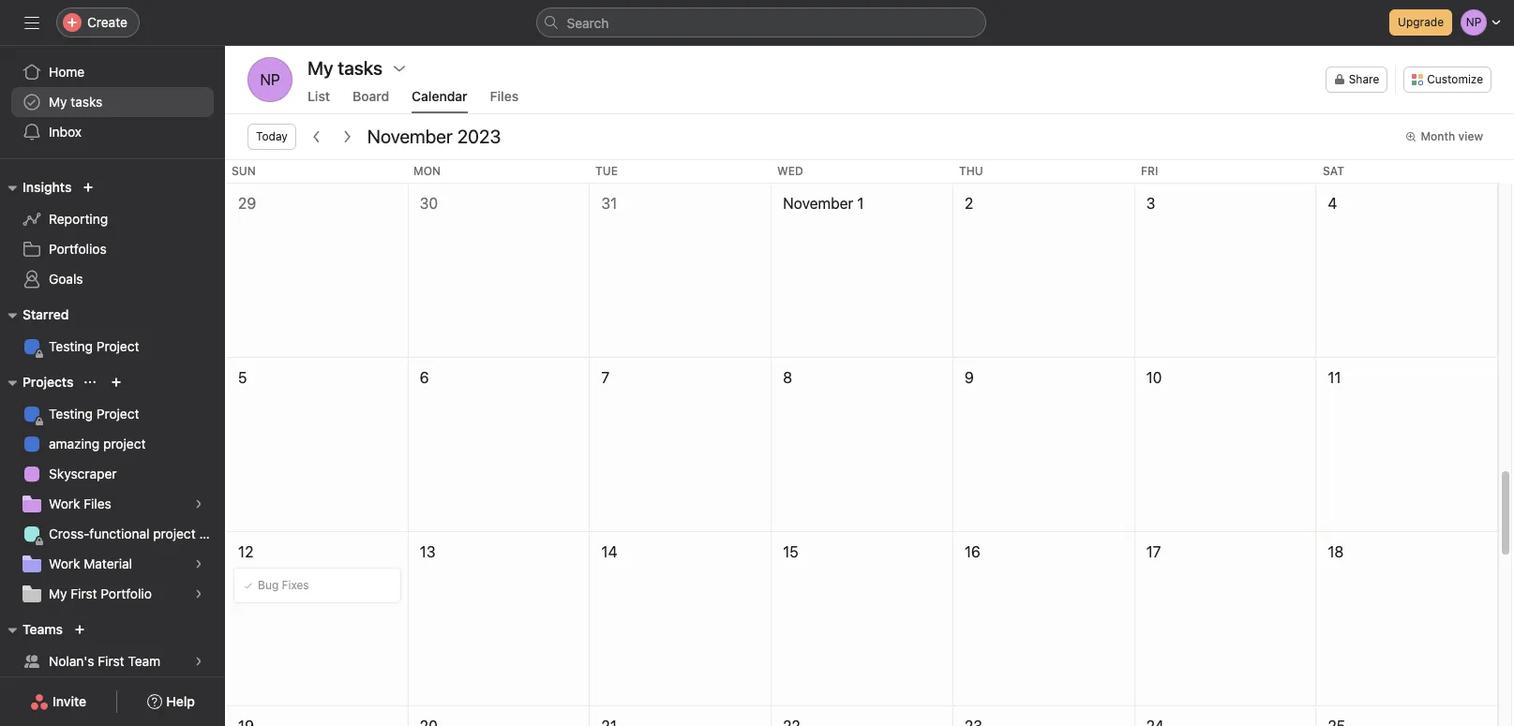 Task type: describe. For each thing, give the bounding box(es) containing it.
share button
[[1326, 67, 1388, 93]]

nolan's
[[49, 654, 94, 670]]

plan
[[199, 526, 225, 542]]

Search tasks, projects, and more text field
[[536, 8, 986, 38]]

nolan's first team link
[[11, 647, 214, 677]]

goals
[[49, 271, 83, 287]]

16
[[965, 544, 981, 561]]

15
[[783, 544, 799, 561]]

november for november 1
[[783, 195, 854, 212]]

fri
[[1141, 164, 1159, 178]]

reporting link
[[11, 204, 214, 234]]

teams button
[[0, 619, 63, 642]]

upgrade
[[1398, 15, 1444, 29]]

mon
[[414, 164, 441, 178]]

cross-
[[49, 526, 89, 542]]

today button
[[248, 124, 296, 150]]

starred button
[[0, 304, 69, 326]]

sun
[[232, 164, 256, 178]]

work files
[[49, 496, 111, 512]]

my first portfolio
[[49, 586, 152, 602]]

np
[[260, 71, 280, 88]]

board link
[[353, 88, 389, 113]]

portfolio
[[101, 586, 152, 602]]

projects button
[[0, 371, 74, 394]]

inbox
[[49, 124, 82, 140]]

calendar
[[412, 88, 468, 104]]

skyscraper
[[49, 466, 117, 482]]

list
[[308, 88, 330, 104]]

skyscraper link
[[11, 460, 214, 490]]

insights button
[[0, 176, 72, 199]]

reporting
[[49, 211, 108, 227]]

bug fixes
[[258, 579, 309, 593]]

november for november 2023
[[367, 126, 453, 147]]

month
[[1421, 129, 1456, 143]]

upgrade button
[[1390, 9, 1453, 36]]

project inside cross-functional project plan link
[[153, 526, 196, 542]]

projects
[[23, 374, 74, 390]]

31
[[602, 195, 617, 212]]

portfolios link
[[11, 234, 214, 264]]

new project or portfolio image
[[111, 377, 122, 388]]

show options image
[[392, 61, 407, 76]]

calendar link
[[412, 88, 468, 113]]

hide sidebar image
[[24, 15, 39, 30]]

home
[[49, 64, 85, 80]]

cross-functional project plan link
[[11, 520, 225, 550]]

board
[[353, 88, 389, 104]]

help button
[[135, 686, 207, 719]]

amazing project
[[49, 436, 146, 452]]

sat
[[1323, 164, 1345, 178]]

2 project from the top
[[96, 406, 139, 422]]

help
[[166, 694, 195, 710]]

insights
[[23, 179, 72, 195]]

my tasks
[[49, 94, 103, 110]]

starred
[[23, 307, 69, 323]]

material
[[84, 556, 132, 572]]

testing inside starred element
[[49, 339, 93, 355]]

work for work files
[[49, 496, 80, 512]]

5
[[238, 370, 247, 386]]

18
[[1328, 544, 1344, 561]]

29
[[238, 195, 256, 212]]

goals link
[[11, 264, 214, 294]]

first for nolan's
[[98, 654, 124, 670]]

2023
[[457, 126, 501, 147]]

9
[[965, 370, 974, 386]]



Task type: locate. For each thing, give the bounding box(es) containing it.
testing project link
[[11, 332, 214, 362], [11, 400, 214, 430]]

2 work from the top
[[49, 556, 80, 572]]

first down work material
[[71, 586, 97, 602]]

month view
[[1421, 129, 1484, 143]]

wed
[[778, 164, 804, 178]]

2 testing project link from the top
[[11, 400, 214, 430]]

1 vertical spatial project
[[153, 526, 196, 542]]

0 vertical spatial november
[[367, 126, 453, 147]]

cross-functional project plan
[[49, 526, 225, 542]]

see details, nolan's first team image
[[193, 657, 204, 668]]

testing project inside starred element
[[49, 339, 139, 355]]

testing project up amazing project
[[49, 406, 139, 422]]

home link
[[11, 57, 214, 87]]

previous month image
[[309, 129, 324, 144]]

testing
[[49, 339, 93, 355], [49, 406, 93, 422]]

1 my from the top
[[49, 94, 67, 110]]

10
[[1147, 370, 1162, 386]]

project up skyscraper link
[[103, 436, 146, 452]]

project up new project or portfolio 'icon'
[[96, 339, 139, 355]]

1 vertical spatial testing
[[49, 406, 93, 422]]

files up 2023
[[490, 88, 519, 104]]

invite
[[53, 694, 86, 710]]

1 work from the top
[[49, 496, 80, 512]]

project
[[96, 339, 139, 355], [96, 406, 139, 422]]

project left plan
[[153, 526, 196, 542]]

starred element
[[0, 298, 225, 366]]

0 vertical spatial files
[[490, 88, 519, 104]]

show options, current sort, top image
[[85, 377, 96, 388]]

1 testing project link from the top
[[11, 332, 214, 362]]

functional
[[89, 526, 150, 542]]

30
[[420, 195, 438, 212]]

1 vertical spatial files
[[84, 496, 111, 512]]

0 vertical spatial project
[[96, 339, 139, 355]]

1 testing project from the top
[[49, 339, 139, 355]]

project
[[103, 436, 146, 452], [153, 526, 196, 542]]

see details, work files image
[[193, 499, 204, 510]]

project inside amazing project link
[[103, 436, 146, 452]]

insights element
[[0, 171, 225, 298]]

my left tasks
[[49, 94, 67, 110]]

0 horizontal spatial files
[[84, 496, 111, 512]]

my for my tasks
[[49, 94, 67, 110]]

0 vertical spatial my
[[49, 94, 67, 110]]

my first portfolio link
[[11, 580, 214, 610]]

testing project link inside starred element
[[11, 332, 214, 362]]

files link
[[490, 88, 519, 113]]

project inside starred element
[[96, 339, 139, 355]]

np button
[[248, 57, 293, 102]]

list link
[[308, 88, 330, 113]]

1 vertical spatial work
[[49, 556, 80, 572]]

projects element
[[0, 366, 225, 613]]

bug
[[258, 579, 279, 593]]

project up amazing project link
[[96, 406, 139, 422]]

new image
[[83, 182, 94, 193]]

1 vertical spatial testing project
[[49, 406, 139, 422]]

1 horizontal spatial files
[[490, 88, 519, 104]]

testing project up show options, current sort, top icon on the bottom of page
[[49, 339, 139, 355]]

files inside work files link
[[84, 496, 111, 512]]

work files link
[[11, 490, 214, 520]]

first for my
[[71, 586, 97, 602]]

1 testing from the top
[[49, 339, 93, 355]]

2 testing from the top
[[49, 406, 93, 422]]

nolan's first team
[[49, 654, 161, 670]]

2 my from the top
[[49, 586, 67, 602]]

my inside my first portfolio link
[[49, 586, 67, 602]]

customize
[[1428, 72, 1484, 86]]

customize button
[[1404, 67, 1492, 93]]

november 1
[[783, 195, 864, 212]]

invite button
[[18, 686, 99, 719]]

11
[[1328, 370, 1342, 386]]

my tasks
[[308, 57, 383, 79]]

share
[[1349, 72, 1380, 86]]

my inside my tasks link
[[49, 94, 67, 110]]

0 horizontal spatial first
[[71, 586, 97, 602]]

2 testing project from the top
[[49, 406, 139, 422]]

1 horizontal spatial first
[[98, 654, 124, 670]]

files
[[490, 88, 519, 104], [84, 496, 111, 512]]

testing project link inside projects element
[[11, 400, 214, 430]]

testing project link down new project or portfolio 'icon'
[[11, 400, 214, 430]]

november up mon
[[367, 126, 453, 147]]

today
[[256, 129, 288, 143]]

see details, work material image
[[193, 559, 204, 570]]

0 horizontal spatial november
[[367, 126, 453, 147]]

work material link
[[11, 550, 214, 580]]

next month image
[[339, 129, 354, 144]]

work material
[[49, 556, 132, 572]]

testing project inside projects element
[[49, 406, 139, 422]]

1 vertical spatial my
[[49, 586, 67, 602]]

my up teams
[[49, 586, 67, 602]]

team
[[128, 654, 161, 670]]

testing down starred
[[49, 339, 93, 355]]

17
[[1147, 544, 1162, 561]]

global element
[[0, 46, 225, 159]]

first inside my first portfolio link
[[71, 586, 97, 602]]

2
[[965, 195, 974, 212]]

work up cross-
[[49, 496, 80, 512]]

1 vertical spatial first
[[98, 654, 124, 670]]

1 vertical spatial testing project link
[[11, 400, 214, 430]]

work for work material
[[49, 556, 80, 572]]

0 vertical spatial project
[[103, 436, 146, 452]]

view
[[1459, 129, 1484, 143]]

create
[[87, 14, 128, 30]]

work inside "link"
[[49, 556, 80, 572]]

13
[[420, 544, 436, 561]]

files down skyscraper link
[[84, 496, 111, 512]]

inbox link
[[11, 117, 214, 147]]

4
[[1328, 195, 1338, 212]]

my
[[49, 94, 67, 110], [49, 586, 67, 602]]

8
[[783, 370, 793, 386]]

november
[[367, 126, 453, 147], [783, 195, 854, 212]]

work
[[49, 496, 80, 512], [49, 556, 80, 572]]

0 vertical spatial testing project
[[49, 339, 139, 355]]

0 vertical spatial testing project link
[[11, 332, 214, 362]]

0 horizontal spatial project
[[103, 436, 146, 452]]

testing inside projects element
[[49, 406, 93, 422]]

browse teams image
[[74, 625, 85, 636]]

testing project link up new project or portfolio 'icon'
[[11, 332, 214, 362]]

portfolios
[[49, 241, 107, 257]]

amazing
[[49, 436, 100, 452]]

14
[[602, 544, 618, 561]]

fixes
[[282, 579, 309, 593]]

testing up the amazing
[[49, 406, 93, 422]]

0 vertical spatial work
[[49, 496, 80, 512]]

3
[[1147, 195, 1156, 212]]

tasks
[[71, 94, 103, 110]]

november 2023
[[367, 126, 501, 147]]

1 horizontal spatial project
[[153, 526, 196, 542]]

month view button
[[1398, 124, 1492, 150]]

tue
[[596, 164, 618, 178]]

1 horizontal spatial november
[[783, 195, 854, 212]]

create button
[[56, 8, 140, 38]]

0 vertical spatial testing
[[49, 339, 93, 355]]

first inside nolan's first team link
[[98, 654, 124, 670]]

thu
[[959, 164, 984, 178]]

1
[[858, 195, 864, 212]]

12
[[238, 544, 254, 561]]

7
[[602, 370, 610, 386]]

my for my first portfolio
[[49, 586, 67, 602]]

teams element
[[0, 613, 225, 727]]

see details, my first portfolio image
[[193, 589, 204, 600]]

first left team
[[98, 654, 124, 670]]

november left 1
[[783, 195, 854, 212]]

testing project
[[49, 339, 139, 355], [49, 406, 139, 422]]

work down cross-
[[49, 556, 80, 572]]

my tasks link
[[11, 87, 214, 117]]

0 vertical spatial first
[[71, 586, 97, 602]]

6
[[420, 370, 429, 386]]

1 project from the top
[[96, 339, 139, 355]]

1 vertical spatial november
[[783, 195, 854, 212]]

1 vertical spatial project
[[96, 406, 139, 422]]

teams
[[23, 622, 63, 638]]



Task type: vqa. For each thing, say whether or not it's contained in the screenshot.
bottommost Testing Project
yes



